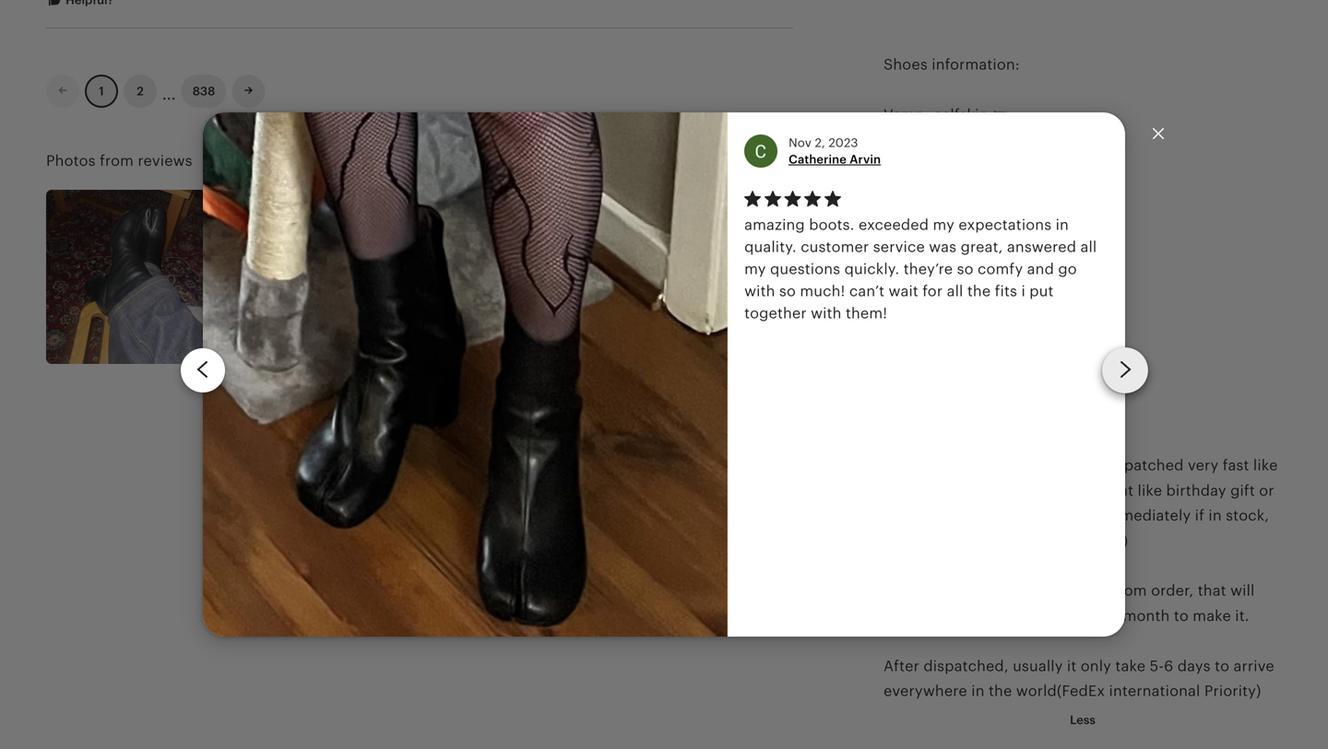 Task type: describe. For each thing, give the bounding box(es) containing it.
5-
[[1150, 658, 1164, 675]]

3-
[[884, 483, 898, 499]]

order,
[[1151, 583, 1194, 600]]

size for days
[[925, 458, 953, 474]]

urgent
[[1086, 483, 1134, 499]]

the inside amazing boots. exceeded my expectations in quality. customer service was great, answered all my questions quickly. they're so comfy and go with so much! can't wait for all the fits i put together with them!
[[967, 283, 991, 300]]

heel:
[[884, 257, 921, 274]]

photos from reviews dialog
[[0, 0, 1328, 750]]

if the size is in stock, it can be dispatched very fast like 3-4 days normally. (if that is urgent like birthday gift or something, i could dispatch it immediately if in stock, but message me firstly about this)
[[884, 458, 1278, 550]]

international
[[1109, 683, 1200, 700]]

or inside "if the size is in stock, it can be dispatched very fast like 3-4 days normally. (if that is urgent like birthday gift or something, i could dispatch it immediately if in stock, but message me firstly about this)"
[[1259, 483, 1274, 499]]

is for stock,
[[957, 458, 968, 474]]

shoes
[[884, 56, 928, 73]]

immediately
[[1102, 508, 1191, 524]]

be
[[1081, 458, 1099, 474]]

1 horizontal spatial a
[[1081, 583, 1089, 600]]

boots.
[[809, 217, 855, 234]]

heel: 7.5-8cm
[[884, 257, 982, 274]]

0 vertical spatial with
[[744, 283, 775, 300]]

was
[[929, 239, 957, 256]]

0 horizontal spatial stock,
[[989, 458, 1033, 474]]

1 link
[[85, 75, 118, 108]]

i
[[1021, 283, 1026, 300]]

0 horizontal spatial it
[[1037, 458, 1047, 474]]

size: eu35-47
[[884, 307, 982, 324]]

everywhere
[[884, 683, 967, 700]]

normally.
[[949, 483, 1015, 499]]

0 vertical spatial my
[[933, 217, 955, 234]]

can
[[1051, 458, 1077, 474]]

the inside if the size is out of stock or a custom order, that will take longer like half a month or a month to make it.
[[898, 583, 921, 600]]

1 vertical spatial all
[[947, 283, 963, 300]]

47
[[965, 307, 982, 324]]

fits
[[995, 283, 1017, 300]]

1 vertical spatial like
[[1138, 483, 1162, 499]]

arrive
[[1234, 658, 1275, 675]]

2 vertical spatial or
[[1092, 608, 1107, 625]]

in inside after dispatched, usually it only take 5-6 days to arrive everywhere in the world(fedex international priority)
[[971, 683, 985, 700]]

if
[[1195, 508, 1205, 524]]

size for like
[[925, 583, 953, 600]]

comfy
[[978, 261, 1023, 278]]

vamp: calfskin 🐂
[[884, 107, 1007, 123]]

dispatched
[[1103, 458, 1184, 474]]

nov
[[789, 136, 812, 150]]

leather
[[924, 207, 974, 223]]

if for if the size is out of stock or a custom order, that will take longer like half a month or a month to make it.
[[884, 583, 893, 600]]

amazing
[[744, 217, 805, 234]]

in inside amazing boots. exceeded my expectations in quality. customer service was great, answered all my questions quickly. they're so comfy and go with so much! can't wait for all the fits i put together with them!
[[1056, 217, 1069, 234]]

vamp:
[[884, 107, 929, 123]]

priority)
[[1204, 683, 1261, 700]]

1
[[99, 84, 104, 98]]

eu35-
[[922, 307, 965, 324]]

expectations
[[959, 217, 1052, 234]]

for
[[923, 283, 943, 300]]

catherine
[[789, 153, 847, 167]]

together
[[744, 305, 807, 322]]

2 month from the left
[[1123, 608, 1170, 625]]

like inside if the size is out of stock or a custom order, that will take longer like half a month or a month to make it.
[[969, 608, 993, 625]]

the inside "if the size is in stock, it can be dispatched very fast like 3-4 days normally. (if that is urgent like birthday gift or something, i could dispatch it immediately if in stock, but message me firstly about this)"
[[898, 458, 921, 474]]

arvin
[[850, 153, 881, 167]]

quality.
[[744, 239, 797, 256]]

they're
[[904, 261, 953, 278]]

to inside if the size is out of stock or a custom order, that will take longer like half a month or a month to make it.
[[1174, 608, 1189, 625]]

make
[[1193, 608, 1231, 625]]

calfskin
[[933, 107, 988, 123]]

but
[[884, 533, 908, 550]]

information:
[[932, 56, 1020, 73]]

in right if
[[1209, 508, 1222, 524]]

quickly.
[[845, 261, 900, 278]]

838 link
[[181, 75, 226, 108]]

🐂
[[992, 107, 1007, 123]]

if the size is out of stock or a custom order, that will take longer like half a month or a month to make it.
[[884, 583, 1255, 625]]

of
[[1000, 583, 1015, 600]]

0 horizontal spatial a
[[1028, 608, 1037, 625]]

amazing boots. exceeded my expectations in quality. customer service was great, answered all my questions quickly. they're so comfy and go with so much! can't wait for all the fits i put together with them!
[[744, 217, 1097, 322]]

1 vertical spatial is
[[1070, 483, 1082, 499]]

catherine arvin link
[[789, 153, 881, 167]]

2,
[[815, 136, 825, 150]]

838
[[193, 84, 215, 98]]

customer
[[801, 239, 869, 256]]

birthday
[[1166, 483, 1226, 499]]

questions
[[770, 261, 840, 278]]

wait
[[889, 283, 919, 300]]

4
[[898, 483, 907, 499]]

nov 2, 2023 catherine arvin
[[789, 136, 881, 167]]

service
[[873, 239, 925, 256]]

could
[[977, 508, 1018, 524]]

reviews
[[138, 153, 192, 169]]

days inside after dispatched, usually it only take 5-6 days to arrive everywhere in the world(fedex international priority)
[[1178, 658, 1211, 675]]



Task type: vqa. For each thing, say whether or not it's contained in the screenshot.
add to cart button associated with MORE LIKE THIS link associated with SMALL Monthly Planner Tabs, Monthly Tabs for Planner, Months Planner Divider Tabs, Monthly Divider Tabs for Planner and Binders image's ·
no



Task type: locate. For each thing, give the bounding box(es) containing it.
can't
[[849, 283, 885, 300]]

month down stock
[[1041, 608, 1088, 625]]

0 vertical spatial take
[[884, 608, 914, 625]]

something,
[[884, 508, 965, 524]]

answered
[[1007, 239, 1076, 256]]

7.5-
[[925, 257, 950, 274]]

the
[[967, 283, 991, 300], [898, 458, 921, 474], [898, 583, 921, 600], [989, 683, 1012, 700]]

0 horizontal spatial or
[[1062, 583, 1077, 600]]

all
[[1081, 239, 1097, 256], [947, 283, 963, 300]]

firstly
[[1006, 533, 1047, 550]]

all right answered
[[1081, 239, 1097, 256]]

the up 4
[[898, 458, 921, 474]]

it
[[1037, 458, 1047, 474], [1089, 508, 1098, 524], [1067, 658, 1077, 675]]

my
[[933, 217, 955, 234], [744, 261, 766, 278]]

stock,
[[989, 458, 1033, 474], [1226, 508, 1269, 524]]

0 vertical spatial size
[[925, 458, 953, 474]]

dispatch
[[1022, 508, 1084, 524]]

1 horizontal spatial or
[[1092, 608, 1107, 625]]

stock, up (if
[[989, 458, 1033, 474]]

like up immediately
[[1138, 483, 1162, 499]]

1 horizontal spatial days
[[1178, 658, 1211, 675]]

only
[[1081, 658, 1111, 675]]

1 vertical spatial days
[[1178, 658, 1211, 675]]

2 link
[[124, 75, 157, 108]]

from
[[100, 153, 134, 169]]

or right gift
[[1259, 483, 1274, 499]]

if up the 3-
[[884, 458, 893, 474]]

stock, down gift
[[1226, 508, 1269, 524]]

0 horizontal spatial month
[[1041, 608, 1088, 625]]

message
[[912, 533, 976, 550]]

1 horizontal spatial so
[[957, 261, 974, 278]]

or down custom
[[1092, 608, 1107, 625]]

1 horizontal spatial like
[[1138, 483, 1162, 499]]

them!
[[846, 305, 888, 322]]

0 horizontal spatial to
[[1174, 608, 1189, 625]]

photos from reviews
[[46, 153, 192, 169]]

is for of
[[957, 583, 968, 600]]

2
[[137, 84, 144, 98]]

(if
[[1019, 483, 1034, 499]]

very
[[1188, 458, 1219, 474]]

1 vertical spatial or
[[1062, 583, 1077, 600]]

like right fast
[[1253, 458, 1278, 474]]

size:
[[884, 307, 918, 324]]

0 vertical spatial days
[[911, 483, 945, 499]]

1 month from the left
[[1041, 608, 1088, 625]]

if inside if the size is out of stock or a custom order, that will take longer like half a month or a month to make it.
[[884, 583, 893, 600]]

a
[[1081, 583, 1089, 600], [1028, 608, 1037, 625], [1111, 608, 1119, 625]]

0 vertical spatial or
[[1259, 483, 1274, 499]]

1 horizontal spatial month
[[1123, 608, 1170, 625]]

go
[[1058, 261, 1077, 278]]

1 vertical spatial if
[[884, 583, 893, 600]]

0 vertical spatial is
[[957, 458, 968, 474]]

0 vertical spatial so
[[957, 261, 974, 278]]

size
[[925, 458, 953, 474], [925, 583, 953, 600]]

that inside if the size is out of stock or a custom order, that will take longer like half a month or a month to make it.
[[1198, 583, 1226, 600]]

to up the priority)
[[1215, 658, 1230, 675]]

it.
[[1235, 608, 1249, 625]]

with up together
[[744, 283, 775, 300]]

or right stock
[[1062, 583, 1077, 600]]

in up 'normally.'
[[972, 458, 985, 474]]

6
[[1164, 658, 1174, 675]]

custom
[[1093, 583, 1147, 600]]

1 horizontal spatial it
[[1067, 658, 1077, 675]]

…
[[162, 78, 176, 105]]

put
[[1030, 283, 1054, 300]]

photos
[[46, 153, 96, 169]]

size up longer
[[925, 583, 953, 600]]

1 vertical spatial with
[[811, 305, 842, 322]]

in down the dispatched,
[[971, 683, 985, 700]]

with
[[744, 283, 775, 300], [811, 305, 842, 322]]

2 horizontal spatial it
[[1089, 508, 1098, 524]]

0 horizontal spatial days
[[911, 483, 945, 499]]

1 vertical spatial my
[[744, 261, 766, 278]]

a left custom
[[1081, 583, 1089, 600]]

all right for
[[947, 283, 963, 300]]

2 size from the top
[[925, 583, 953, 600]]

1 horizontal spatial stock,
[[1226, 508, 1269, 524]]

1 size from the top
[[925, 458, 953, 474]]

size up 'normally.'
[[925, 458, 953, 474]]

my up was
[[933, 217, 955, 234]]

i
[[969, 508, 973, 524]]

after
[[884, 658, 920, 675]]

0 horizontal spatial that
[[1038, 483, 1066, 499]]

if down but
[[884, 583, 893, 600]]

days
[[911, 483, 945, 499], [1178, 658, 1211, 675]]

stock
[[1019, 583, 1058, 600]]

1 horizontal spatial my
[[933, 217, 955, 234]]

a down custom
[[1111, 608, 1119, 625]]

it down urgent
[[1089, 508, 1098, 524]]

gift
[[1231, 483, 1255, 499]]

size inside "if the size is in stock, it can be dispatched very fast like 3-4 days normally. (if that is urgent like birthday gift or something, i could dispatch it immediately if in stock, but message me firstly about this)"
[[925, 458, 953, 474]]

longer
[[918, 608, 965, 625]]

1 horizontal spatial with
[[811, 305, 842, 322]]

sole: leather
[[884, 207, 974, 223]]

to inside after dispatched, usually it only take 5-6 days to arrive everywhere in the world(fedex international priority)
[[1215, 658, 1230, 675]]

the up longer
[[898, 583, 921, 600]]

me
[[980, 533, 1002, 550]]

this)
[[1097, 533, 1128, 550]]

world(fedex
[[1016, 683, 1105, 700]]

it left can
[[1037, 458, 1047, 474]]

0 vertical spatial that
[[1038, 483, 1066, 499]]

exceeded
[[859, 217, 929, 234]]

a right half
[[1028, 608, 1037, 625]]

much!
[[800, 283, 845, 300]]

the inside after dispatched, usually it only take 5-6 days to arrive everywhere in the world(fedex international priority)
[[989, 683, 1012, 700]]

0 horizontal spatial with
[[744, 283, 775, 300]]

2023
[[829, 136, 858, 150]]

with down much!
[[811, 305, 842, 322]]

days inside "if the size is in stock, it can be dispatched very fast like 3-4 days normally. (if that is urgent like birthday gift or something, i could dispatch it immediately if in stock, but message me firstly about this)"
[[911, 483, 945, 499]]

if
[[884, 458, 893, 474], [884, 583, 893, 600]]

it left only
[[1067, 658, 1077, 675]]

0 vertical spatial to
[[1174, 608, 1189, 625]]

0 horizontal spatial like
[[969, 608, 993, 625]]

take inside after dispatched, usually it only take 5-6 days to arrive everywhere in the world(fedex international priority)
[[1115, 658, 1146, 675]]

will
[[1231, 583, 1255, 600]]

so down great,
[[957, 261, 974, 278]]

0 horizontal spatial take
[[884, 608, 914, 625]]

take left '5-'
[[1115, 658, 1146, 675]]

1 horizontal spatial that
[[1198, 583, 1226, 600]]

take inside if the size is out of stock or a custom order, that will take longer like half a month or a month to make it.
[[884, 608, 914, 625]]

month
[[1041, 608, 1088, 625], [1123, 608, 1170, 625]]

0 vertical spatial all
[[1081, 239, 1097, 256]]

1 horizontal spatial all
[[1081, 239, 1097, 256]]

0 horizontal spatial my
[[744, 261, 766, 278]]

after dispatched, usually it only take 5-6 days to arrive everywhere in the world(fedex international priority)
[[884, 658, 1275, 700]]

is inside if the size is out of stock or a custom order, that will take longer like half a month or a month to make it.
[[957, 583, 968, 600]]

great,
[[961, 239, 1003, 256]]

2 vertical spatial like
[[969, 608, 993, 625]]

2 horizontal spatial like
[[1253, 458, 1278, 474]]

1 vertical spatial size
[[925, 583, 953, 600]]

is down can
[[1070, 483, 1082, 499]]

0 horizontal spatial so
[[779, 283, 796, 300]]

to
[[1174, 608, 1189, 625], [1215, 658, 1230, 675]]

0 vertical spatial stock,
[[989, 458, 1033, 474]]

1 vertical spatial to
[[1215, 658, 1230, 675]]

the up 47
[[967, 283, 991, 300]]

1 vertical spatial that
[[1198, 583, 1226, 600]]

in up answered
[[1056, 217, 1069, 234]]

is up 'normally.'
[[957, 458, 968, 474]]

2 if from the top
[[884, 583, 893, 600]]

it inside after dispatched, usually it only take 5-6 days to arrive everywhere in the world(fedex international priority)
[[1067, 658, 1077, 675]]

take left longer
[[884, 608, 914, 625]]

usually
[[1013, 658, 1063, 675]]

days right '6'
[[1178, 658, 1211, 675]]

2 vertical spatial it
[[1067, 658, 1077, 675]]

days right 4
[[911, 483, 945, 499]]

size inside if the size is out of stock or a custom order, that will take longer like half a month or a month to make it.
[[925, 583, 953, 600]]

that up make
[[1198, 583, 1226, 600]]

1 vertical spatial so
[[779, 283, 796, 300]]

like down out on the right of the page
[[969, 608, 993, 625]]

that up dispatch
[[1038, 483, 1066, 499]]

that inside "if the size is in stock, it can be dispatched very fast like 3-4 days normally. (if that is urgent like birthday gift or something, i could dispatch it immediately if in stock, but message me firstly about this)"
[[1038, 483, 1066, 499]]

so up together
[[779, 283, 796, 300]]

2 horizontal spatial a
[[1111, 608, 1119, 625]]

2 vertical spatial is
[[957, 583, 968, 600]]

out
[[972, 583, 996, 600]]

to down order, on the bottom right of page
[[1174, 608, 1189, 625]]

shoes information:
[[884, 56, 1020, 73]]

1 horizontal spatial to
[[1215, 658, 1230, 675]]

my down quality.
[[744, 261, 766, 278]]

and
[[1027, 261, 1054, 278]]

2 horizontal spatial or
[[1259, 483, 1274, 499]]

0 vertical spatial if
[[884, 458, 893, 474]]

if inside "if the size is in stock, it can be dispatched very fast like 3-4 days normally. (if that is urgent like birthday gift or something, i could dispatch it immediately if in stock, but message me firstly about this)"
[[884, 458, 893, 474]]

sole:
[[884, 207, 920, 223]]

1 vertical spatial take
[[1115, 658, 1146, 675]]

0 vertical spatial it
[[1037, 458, 1047, 474]]

like
[[1253, 458, 1278, 474], [1138, 483, 1162, 499], [969, 608, 993, 625]]

or
[[1259, 483, 1274, 499], [1062, 583, 1077, 600], [1092, 608, 1107, 625]]

0 vertical spatial like
[[1253, 458, 1278, 474]]

1 vertical spatial it
[[1089, 508, 1098, 524]]

month down order, on the bottom right of page
[[1123, 608, 1170, 625]]

that
[[1038, 483, 1066, 499], [1198, 583, 1226, 600]]

fast
[[1223, 458, 1249, 474]]

0 horizontal spatial all
[[947, 283, 963, 300]]

is left out on the right of the page
[[957, 583, 968, 600]]

half
[[997, 608, 1024, 625]]

1 horizontal spatial take
[[1115, 658, 1146, 675]]

if for if the size is in stock, it can be dispatched very fast like 3-4 days normally. (if that is urgent like birthday gift or something, i could dispatch it immediately if in stock, but message me firstly about this)
[[884, 458, 893, 474]]

8cm
[[950, 257, 982, 274]]

1 if from the top
[[884, 458, 893, 474]]

1 vertical spatial stock,
[[1226, 508, 1269, 524]]

the down the dispatched,
[[989, 683, 1012, 700]]



